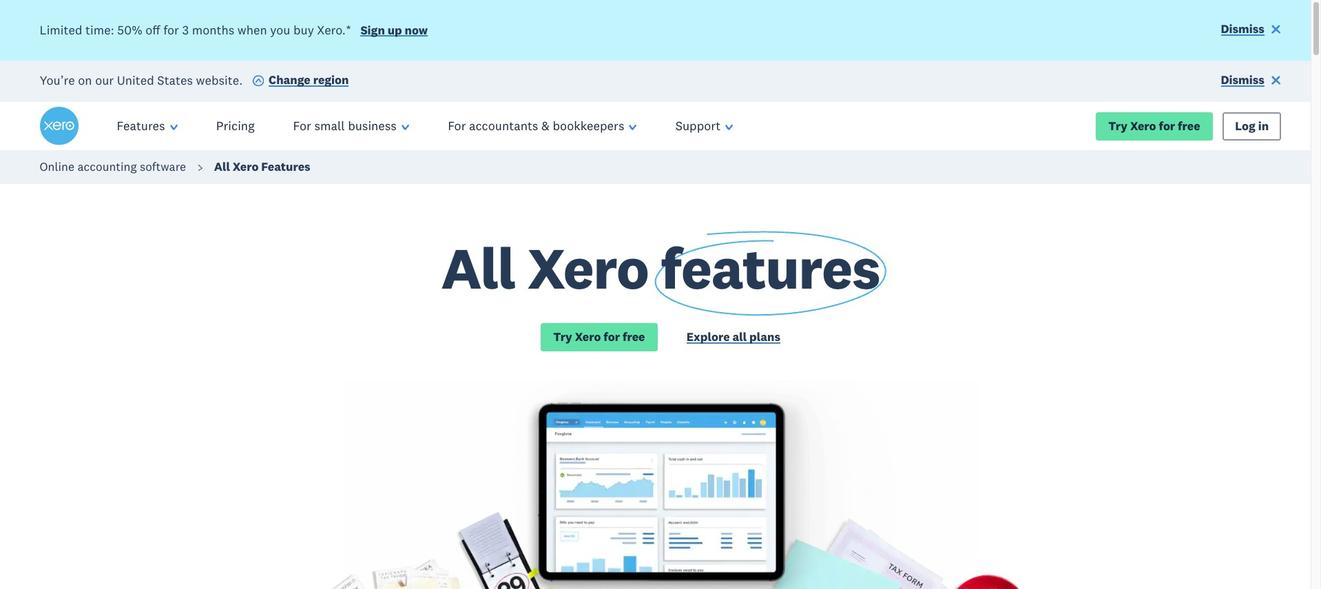 Task type: locate. For each thing, give the bounding box(es) containing it.
dismiss button for you're on our united states website.
[[1221, 72, 1282, 91]]

buy
[[293, 22, 314, 38]]

change region
[[269, 72, 349, 88]]

dismiss for you're on our united states website.
[[1221, 72, 1265, 88]]

try xero for free
[[1109, 118, 1201, 133], [553, 329, 645, 344]]

free for log
[[1178, 118, 1201, 133]]

0 vertical spatial try xero for free
[[1109, 118, 1201, 133]]

all inside breadcrumbs element
[[214, 159, 230, 175]]

2 for from the left
[[448, 118, 466, 134]]

0 vertical spatial features
[[117, 118, 165, 134]]

dismiss button for limited time: 50% off for 3 months when you buy xero.*
[[1221, 21, 1282, 40]]

1 horizontal spatial for
[[448, 118, 466, 134]]

features inside breadcrumbs element
[[261, 159, 311, 175]]

1 vertical spatial try xero for free link
[[541, 323, 658, 352]]

1 vertical spatial free
[[623, 329, 645, 344]]

dismiss
[[1221, 21, 1265, 37], [1221, 72, 1265, 88]]

0 horizontal spatial try
[[553, 329, 572, 344]]

1 dismiss button from the top
[[1221, 21, 1282, 40]]

1 vertical spatial for
[[1159, 118, 1176, 133]]

try xero for free for explore all plans
[[553, 329, 645, 344]]

for small business
[[293, 118, 397, 134]]

for inside dropdown button
[[448, 118, 466, 134]]

xero inside breadcrumbs element
[[233, 159, 259, 175]]

0 horizontal spatial all
[[214, 159, 230, 175]]

free for explore
[[623, 329, 645, 344]]

features inside dropdown button
[[117, 118, 165, 134]]

0 horizontal spatial try xero for free
[[553, 329, 645, 344]]

up
[[388, 23, 402, 38]]

you're
[[40, 72, 75, 88]]

log in link
[[1223, 112, 1282, 141]]

1 for from the left
[[293, 118, 311, 134]]

features
[[661, 232, 880, 304]]

for left the accountants
[[448, 118, 466, 134]]

features down the pricing link
[[261, 159, 311, 175]]

2 dismiss button from the top
[[1221, 72, 1282, 91]]

change
[[269, 72, 311, 88]]

website.
[[196, 72, 243, 88]]

1 vertical spatial all
[[441, 232, 516, 304]]

2 horizontal spatial for
[[1159, 118, 1176, 133]]

features down you're on our united states website.
[[117, 118, 165, 134]]

1 horizontal spatial try xero for free
[[1109, 118, 1201, 133]]

explore
[[687, 329, 730, 344]]

for left small
[[293, 118, 311, 134]]

0 vertical spatial try xero for free link
[[1096, 112, 1213, 141]]

1 horizontal spatial for
[[604, 329, 620, 344]]

try xero for free link
[[1096, 112, 1213, 141], [541, 323, 658, 352]]

dismiss for limited time: 50% off for 3 months when you buy xero.*
[[1221, 21, 1265, 37]]

pricing link
[[197, 102, 274, 150]]

our
[[95, 72, 114, 88]]

for
[[163, 22, 179, 38], [1159, 118, 1176, 133], [604, 329, 620, 344]]

sign
[[361, 23, 385, 38]]

features button
[[98, 102, 197, 150]]

1 vertical spatial dismiss button
[[1221, 72, 1282, 91]]

1 horizontal spatial features
[[261, 159, 311, 175]]

dismiss button
[[1221, 21, 1282, 40], [1221, 72, 1282, 91]]

for for log in
[[1159, 118, 1176, 133]]

on
[[78, 72, 92, 88]]

0 vertical spatial dismiss button
[[1221, 21, 1282, 40]]

1 vertical spatial try xero for free
[[553, 329, 645, 344]]

you're on our united states website.
[[40, 72, 243, 88]]

0 horizontal spatial free
[[623, 329, 645, 344]]

1 horizontal spatial try xero for free link
[[1096, 112, 1213, 141]]

for
[[293, 118, 311, 134], [448, 118, 466, 134]]

try for explore all plans
[[553, 329, 572, 344]]

2 vertical spatial for
[[604, 329, 620, 344]]

all
[[733, 329, 747, 344]]

accountants
[[469, 118, 538, 134]]

0 vertical spatial try
[[1109, 118, 1128, 133]]

1 dismiss from the top
[[1221, 21, 1265, 37]]

log
[[1236, 118, 1256, 133]]

1 horizontal spatial free
[[1178, 118, 1201, 133]]

breadcrumbs element
[[0, 150, 1322, 184]]

0 horizontal spatial try xero for free link
[[541, 323, 658, 352]]

0 horizontal spatial features
[[117, 118, 165, 134]]

for inside dropdown button
[[293, 118, 311, 134]]

try
[[1109, 118, 1128, 133], [553, 329, 572, 344]]

xero
[[1131, 118, 1157, 133], [233, 159, 259, 175], [528, 232, 649, 304], [575, 329, 601, 344]]

united
[[117, 72, 154, 88]]

50%
[[117, 22, 142, 38]]

states
[[157, 72, 193, 88]]

1 vertical spatial features
[[261, 159, 311, 175]]

for for for accountants & bookkeepers
[[448, 118, 466, 134]]

log in
[[1236, 118, 1269, 133]]

1 horizontal spatial try
[[1109, 118, 1128, 133]]

features
[[117, 118, 165, 134], [261, 159, 311, 175]]

try for log in
[[1109, 118, 1128, 133]]

2 dismiss from the top
[[1221, 72, 1265, 88]]

1 vertical spatial try
[[553, 329, 572, 344]]

0 horizontal spatial for
[[293, 118, 311, 134]]

1 horizontal spatial all
[[441, 232, 516, 304]]

free
[[1178, 118, 1201, 133], [623, 329, 645, 344]]

try xero for free link for explore all plans
[[541, 323, 658, 352]]

0 vertical spatial all
[[214, 159, 230, 175]]

bottom image alt image
[[0, 381, 1322, 589]]

0 vertical spatial dismiss
[[1221, 21, 1265, 37]]

all
[[214, 159, 230, 175], [441, 232, 516, 304]]

&
[[542, 118, 550, 134]]

off
[[146, 22, 160, 38]]

1 vertical spatial dismiss
[[1221, 72, 1265, 88]]

0 vertical spatial free
[[1178, 118, 1201, 133]]

0 vertical spatial for
[[163, 22, 179, 38]]

explore all plans link
[[687, 329, 781, 348]]



Task type: vqa. For each thing, say whether or not it's contained in the screenshot.
10 May 2018 | PDF Xero Shareholder Letter 10 May 2108
no



Task type: describe. For each thing, give the bounding box(es) containing it.
explore all plans
[[687, 329, 781, 344]]

in
[[1259, 118, 1269, 133]]

try xero for free link for log in
[[1096, 112, 1213, 141]]

support button
[[656, 102, 753, 150]]

try xero for free for log in
[[1109, 118, 1201, 133]]

small
[[315, 118, 345, 134]]

now
[[405, 23, 428, 38]]

0 horizontal spatial for
[[163, 22, 179, 38]]

online accounting software
[[40, 159, 186, 175]]

for accountants & bookkeepers
[[448, 118, 625, 134]]

online accounting software link
[[40, 159, 186, 175]]

3
[[182, 22, 189, 38]]

for small business button
[[274, 102, 429, 150]]

change region button
[[252, 72, 349, 91]]

all xero features link
[[214, 159, 311, 175]]

support
[[676, 118, 721, 134]]

software
[[140, 159, 186, 175]]

all xero features
[[214, 159, 311, 175]]

sign up now
[[361, 23, 428, 38]]

online
[[40, 159, 74, 175]]

months
[[192, 22, 234, 38]]

for for for small business
[[293, 118, 311, 134]]

sign up now link
[[361, 23, 428, 41]]

for accountants & bookkeepers button
[[429, 102, 656, 150]]

when
[[238, 22, 267, 38]]

accounting
[[77, 159, 137, 175]]

bookkeepers
[[553, 118, 625, 134]]

all xero
[[441, 232, 661, 304]]

all for all xero features
[[214, 159, 230, 175]]

time:
[[86, 22, 114, 38]]

pricing
[[216, 118, 255, 134]]

limited time: 50% off for 3 months when you buy xero.*
[[40, 22, 351, 38]]

xero homepage image
[[40, 107, 78, 146]]

limited
[[40, 22, 82, 38]]

you
[[270, 22, 290, 38]]

business
[[348, 118, 397, 134]]

xero.*
[[317, 22, 351, 38]]

plans
[[750, 329, 781, 344]]

region
[[313, 72, 349, 88]]

all for all xero
[[441, 232, 516, 304]]

for for explore all plans
[[604, 329, 620, 344]]



